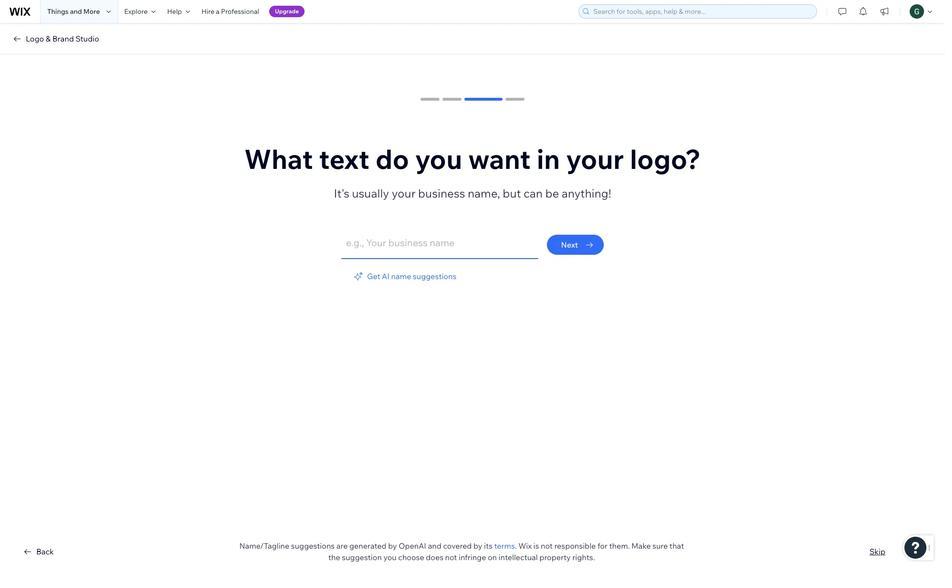 Task type: vqa. For each thing, say whether or not it's contained in the screenshot.
Go to Google Ads button
no



Task type: locate. For each thing, give the bounding box(es) containing it.
generated
[[349, 541, 386, 551]]

do
[[376, 142, 409, 176]]

what
[[244, 142, 313, 176]]

1 vertical spatial you
[[384, 553, 397, 562]]

not right is
[[541, 541, 553, 551]]

1 vertical spatial suggestions
[[291, 541, 335, 551]]

you up business
[[415, 142, 462, 176]]

its
[[484, 541, 493, 551]]

suggestions up the
[[291, 541, 335, 551]]

sure
[[653, 541, 668, 551]]

that
[[670, 541, 684, 551]]

business
[[418, 186, 465, 200]]

upgrade button
[[269, 6, 305, 17]]

1 horizontal spatial not
[[541, 541, 553, 551]]

your right usually
[[392, 186, 416, 200]]

0 vertical spatial you
[[415, 142, 462, 176]]

intellectual
[[499, 553, 538, 562]]

studio
[[76, 34, 99, 43]]

wix
[[519, 541, 532, 551]]

and
[[70, 7, 82, 16], [428, 541, 441, 551]]

name,
[[468, 186, 500, 200]]

brand
[[52, 34, 74, 43]]

and up does
[[428, 541, 441, 551]]

logo
[[26, 34, 44, 43]]

1 horizontal spatial by
[[474, 541, 482, 551]]

0 horizontal spatial you
[[384, 553, 397, 562]]

0 vertical spatial suggestions
[[413, 272, 457, 281]]

the
[[328, 553, 340, 562]]

1 horizontal spatial you
[[415, 142, 462, 176]]

want
[[468, 142, 531, 176]]

is
[[533, 541, 539, 551]]

things and more
[[47, 7, 100, 16]]

more
[[83, 7, 100, 16]]

0 horizontal spatial your
[[392, 186, 416, 200]]

can
[[524, 186, 543, 200]]

by
[[388, 541, 397, 551], [474, 541, 482, 551]]

1 vertical spatial your
[[392, 186, 416, 200]]

1 vertical spatial and
[[428, 541, 441, 551]]

0 vertical spatial your
[[566, 142, 624, 176]]

help button
[[161, 0, 196, 23]]

1 horizontal spatial suggestions
[[413, 272, 457, 281]]

and left more
[[70, 7, 82, 16]]

suggestions right name
[[413, 272, 457, 281]]

suggestions
[[413, 272, 457, 281], [291, 541, 335, 551]]

you down name/tagline suggestions are generated by openai and covered by its terms
[[384, 553, 397, 562]]

ai
[[382, 272, 390, 281]]

logo & brand studio button
[[11, 33, 99, 44]]

choose
[[398, 553, 424, 562]]

things
[[47, 7, 69, 16]]

make
[[632, 541, 651, 551]]

1 vertical spatial not
[[445, 553, 457, 562]]

not
[[541, 541, 553, 551], [445, 553, 457, 562]]

terms
[[494, 541, 515, 551]]

you inside . wix is not responsible for them. make sure that the suggestion you choose does not infringe on intellectual property rights.
[[384, 553, 397, 562]]

logo & brand studio
[[26, 34, 99, 43]]

suggestions inside button
[[413, 272, 457, 281]]

suggestion
[[342, 553, 382, 562]]

you
[[415, 142, 462, 176], [384, 553, 397, 562]]

infringe
[[459, 553, 486, 562]]

0 horizontal spatial by
[[388, 541, 397, 551]]

0 horizontal spatial not
[[445, 553, 457, 562]]

by left openai at the left
[[388, 541, 397, 551]]

next button
[[547, 235, 604, 255]]

professional
[[221, 7, 259, 16]]

in
[[537, 142, 560, 176]]

next
[[561, 240, 578, 250]]

not down covered
[[445, 553, 457, 562]]

your
[[566, 142, 624, 176], [392, 186, 416, 200]]

but
[[503, 186, 521, 200]]

0 horizontal spatial and
[[70, 7, 82, 16]]

openai
[[399, 541, 426, 551]]

by left the "its"
[[474, 541, 482, 551]]

your up anything!
[[566, 142, 624, 176]]

1 horizontal spatial and
[[428, 541, 441, 551]]



Task type: describe. For each thing, give the bounding box(es) containing it.
responsible
[[554, 541, 596, 551]]

hire a professional
[[202, 7, 259, 16]]

0 vertical spatial not
[[541, 541, 553, 551]]

a
[[216, 7, 220, 16]]

name
[[391, 272, 411, 281]]

hire
[[202, 7, 214, 16]]

be
[[545, 186, 559, 200]]

it's
[[334, 186, 349, 200]]

logo?
[[630, 142, 701, 176]]

covered
[[443, 541, 472, 551]]

0 horizontal spatial suggestions
[[291, 541, 335, 551]]

explore
[[124, 7, 148, 16]]

anything!
[[562, 186, 611, 200]]

usually
[[352, 186, 389, 200]]

rights.
[[572, 553, 595, 562]]

for
[[598, 541, 608, 551]]

get
[[367, 272, 380, 281]]

get ai name suggestions
[[367, 272, 457, 281]]

back
[[36, 547, 54, 557]]

property
[[540, 553, 571, 562]]

name/tagline suggestions are generated by openai and covered by its terms
[[239, 541, 515, 551]]

1 by from the left
[[388, 541, 397, 551]]

. wix is not responsible for them. make sure that the suggestion you choose does not infringe on intellectual property rights.
[[328, 541, 684, 562]]

skip
[[870, 547, 886, 557]]

help
[[167, 7, 182, 16]]

name/tagline
[[239, 541, 289, 551]]

.
[[515, 541, 517, 551]]

upgrade
[[275, 8, 299, 15]]

are
[[336, 541, 348, 551]]

what text do you want in your logo?
[[244, 142, 701, 176]]

Search for tools, apps, help & more... field
[[591, 5, 814, 18]]

hire a professional link
[[196, 0, 265, 23]]

does
[[426, 553, 443, 562]]

get ai name suggestions button
[[353, 271, 592, 282]]

e.g., Your business name text field
[[346, 231, 533, 254]]

text
[[319, 142, 370, 176]]

on
[[488, 553, 497, 562]]

skip button
[[870, 546, 886, 558]]

0 vertical spatial and
[[70, 7, 82, 16]]

back button
[[22, 546, 54, 558]]

2 by from the left
[[474, 541, 482, 551]]

it's usually your business name, but can be anything!
[[334, 186, 611, 200]]

1 horizontal spatial your
[[566, 142, 624, 176]]

them.
[[609, 541, 630, 551]]

terms button
[[494, 540, 515, 552]]

&
[[46, 34, 51, 43]]



